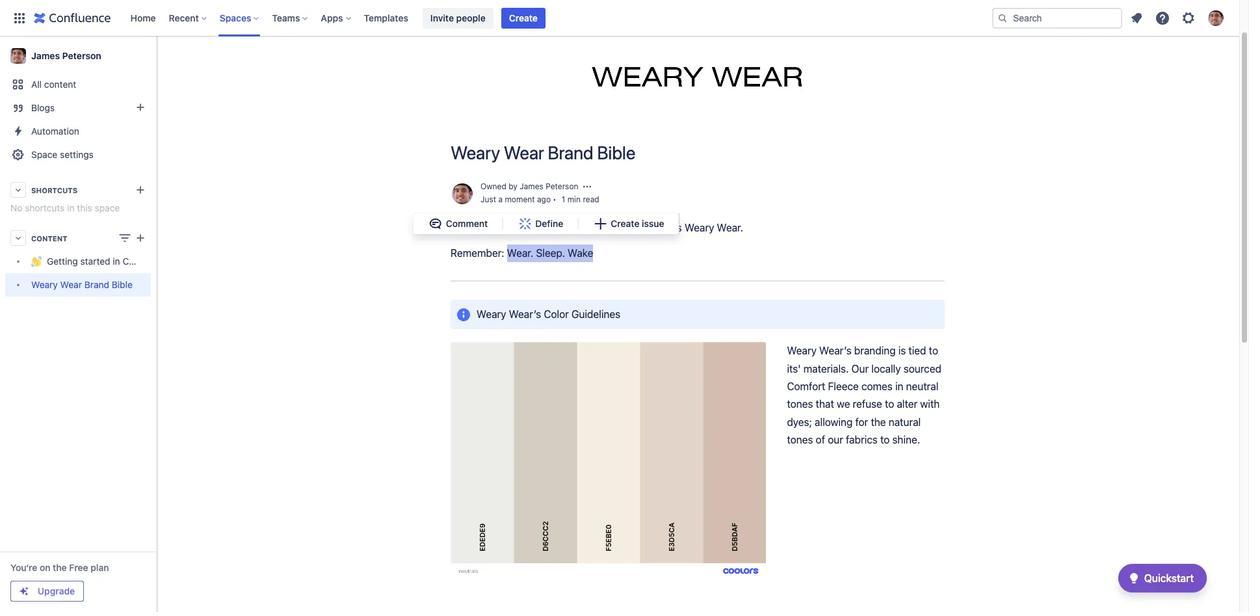 Task type: locate. For each thing, give the bounding box(es) containing it.
notification icon image
[[1129, 10, 1145, 26]]

the inside weary wear's branding is tied to its' materials. our locally sourced comfort fleece comes in neutral tones that we refuse to alter with dyes; allowing for the natural tones of our fabrics to shine.
[[871, 416, 886, 428]]

allowing
[[815, 416, 853, 428]]

james inside space element
[[31, 50, 60, 61]]

tree
[[5, 250, 171, 297]]

weary wear brand bible
[[451, 142, 636, 163], [31, 279, 133, 290]]

1 vertical spatial to
[[885, 398, 895, 410]]

brand up manage page ownership image
[[548, 142, 594, 163]]

1 vertical spatial create
[[611, 218, 640, 229]]

in
[[67, 202, 74, 213], [113, 256, 120, 267], [896, 381, 904, 392]]

create inside global element
[[509, 12, 538, 23]]

help icon image
[[1156, 10, 1171, 26]]

2 vertical spatial to
[[881, 434, 890, 446]]

its'
[[787, 363, 801, 374]]

0 horizontal spatial a
[[499, 194, 503, 204]]

use this page as a guiding document on all things weary wear.
[[451, 222, 746, 234]]

1 vertical spatial brand
[[84, 279, 109, 290]]

0 horizontal spatial create
[[509, 12, 538, 23]]

collapse sidebar image
[[142, 43, 170, 69]]

0 vertical spatial peterson
[[62, 50, 101, 61]]

1 vertical spatial a
[[531, 222, 536, 234]]

james peterson link inside space element
[[5, 43, 151, 69]]

wear
[[504, 142, 544, 163], [60, 279, 82, 290]]

create issue
[[611, 218, 665, 229]]

1 vertical spatial james
[[520, 181, 544, 191]]

0 horizontal spatial james peterson link
[[5, 43, 151, 69]]

0 horizontal spatial wear's
[[509, 308, 541, 320]]

0 horizontal spatial wear.
[[507, 248, 534, 259]]

0 vertical spatial the
[[871, 416, 886, 428]]

0 vertical spatial create
[[509, 12, 538, 23]]

you're
[[10, 562, 37, 573]]

1 vertical spatial james peterson link
[[520, 181, 579, 191]]

is
[[899, 345, 906, 357]]

this
[[77, 202, 92, 213], [472, 222, 489, 234]]

james peterson link
[[5, 43, 151, 69], [520, 181, 579, 191]]

1 vertical spatial wear
[[60, 279, 82, 290]]

this right use
[[472, 222, 489, 234]]

change view image
[[117, 230, 133, 246]]

wear's up the materials.
[[820, 345, 852, 357]]

0 vertical spatial tones
[[787, 398, 814, 410]]

wear. right things
[[717, 222, 744, 234]]

a
[[499, 194, 503, 204], [531, 222, 536, 234]]

weary wear brand bible up owned by james peterson
[[451, 142, 636, 163]]

0 horizontal spatial james
[[31, 50, 60, 61]]

the left free
[[53, 562, 67, 573]]

create issue button
[[585, 216, 672, 232]]

invite people
[[431, 12, 486, 23]]

weary up the its' at the bottom
[[787, 345, 817, 357]]

brand
[[548, 142, 594, 163], [84, 279, 109, 290]]

create a blog image
[[133, 100, 148, 115]]

bible down getting started in confluence
[[112, 279, 133, 290]]

wear. down as
[[507, 248, 534, 259]]

upgrade button
[[11, 582, 83, 601]]

1 horizontal spatial wear's
[[820, 345, 852, 357]]

all
[[31, 79, 42, 90]]

apps
[[321, 12, 343, 23]]

shine.
[[893, 434, 921, 446]]

premium image
[[19, 586, 29, 597]]

create inside button
[[611, 218, 640, 229]]

to left shine.
[[881, 434, 890, 446]]

0 horizontal spatial the
[[53, 562, 67, 573]]

tones up dyes;
[[787, 398, 814, 410]]

shortcuts
[[31, 186, 78, 194]]

0 horizontal spatial weary wear brand bible
[[31, 279, 133, 290]]

of
[[816, 434, 826, 446]]

james peterson
[[31, 50, 101, 61]]

invite people button
[[423, 7, 494, 28]]

1 vertical spatial on
[[40, 562, 50, 573]]

templates link
[[360, 7, 412, 28]]

1 vertical spatial tones
[[787, 434, 814, 446]]

1 horizontal spatial on
[[626, 222, 638, 234]]

0 horizontal spatial brand
[[84, 279, 109, 290]]

0 vertical spatial bible
[[598, 142, 636, 163]]

wear's for color
[[509, 308, 541, 320]]

all
[[641, 222, 651, 234]]

1 vertical spatial wear.
[[507, 248, 534, 259]]

sleep.
[[536, 248, 565, 259]]

weary up owned
[[451, 142, 500, 163]]

just a moment ago
[[481, 194, 551, 204]]

peterson up all content link
[[62, 50, 101, 61]]

recent button
[[165, 7, 212, 28]]

1 vertical spatial in
[[113, 256, 120, 267]]

panel info image
[[456, 307, 472, 323]]

tree containing getting started in confluence
[[5, 250, 171, 297]]

this down shortcuts dropdown button
[[77, 202, 92, 213]]

confluence image
[[34, 10, 111, 26], [34, 10, 111, 26]]

1 horizontal spatial wear.
[[717, 222, 744, 234]]

wear.
[[717, 222, 744, 234], [507, 248, 534, 259]]

content button
[[5, 226, 151, 250]]

shortcuts button
[[5, 178, 151, 202]]

blogs
[[31, 102, 55, 113]]

0 vertical spatial wear
[[504, 142, 544, 163]]

0 horizontal spatial peterson
[[62, 50, 101, 61]]

appswitcher icon image
[[12, 10, 27, 26]]

space settings link
[[5, 143, 151, 167]]

the
[[871, 416, 886, 428], [53, 562, 67, 573]]

tones down dyes;
[[787, 434, 814, 446]]

0 vertical spatial james
[[31, 50, 60, 61]]

weary down getting
[[31, 279, 58, 290]]

wear's
[[509, 308, 541, 320], [820, 345, 852, 357]]

the right for
[[871, 416, 886, 428]]

on left all
[[626, 222, 638, 234]]

add shortcut image
[[133, 182, 148, 198]]

0 horizontal spatial bible
[[112, 279, 133, 290]]

1 horizontal spatial james peterson link
[[520, 181, 579, 191]]

bible up read
[[598, 142, 636, 163]]

weary right things
[[685, 222, 715, 234]]

in right started
[[113, 256, 120, 267]]

james up all content
[[31, 50, 60, 61]]

1 horizontal spatial the
[[871, 416, 886, 428]]

0 vertical spatial weary wear brand bible
[[451, 142, 636, 163]]

blogs link
[[5, 96, 151, 120]]

0 vertical spatial brand
[[548, 142, 594, 163]]

that
[[816, 398, 835, 410]]

0 horizontal spatial wear
[[60, 279, 82, 290]]

invite
[[431, 12, 454, 23]]

tree inside space element
[[5, 250, 171, 297]]

0 vertical spatial this
[[77, 202, 92, 213]]

2 horizontal spatial in
[[896, 381, 904, 392]]

space element
[[0, 36, 171, 612]]

create right people
[[509, 12, 538, 23]]

wear down getting
[[60, 279, 82, 290]]

natural
[[889, 416, 921, 428]]

1 horizontal spatial a
[[531, 222, 536, 234]]

this inside space element
[[77, 202, 92, 213]]

create left all
[[611, 218, 640, 229]]

1 vertical spatial peterson
[[546, 181, 579, 191]]

weary wear brand bible down getting started in confluence link
[[31, 279, 133, 290]]

recent
[[169, 12, 199, 23]]

Search field
[[993, 7, 1123, 28]]

in for started
[[113, 256, 120, 267]]

james peterson link up ago
[[520, 181, 579, 191]]

define
[[536, 218, 564, 229]]

bible inside weary wear brand bible link
[[112, 279, 133, 290]]

on right you're in the bottom of the page
[[40, 562, 50, 573]]

1 horizontal spatial create
[[611, 218, 640, 229]]

james peterson image
[[452, 183, 473, 204]]

comfort
[[787, 381, 826, 392]]

0 horizontal spatial in
[[67, 202, 74, 213]]

1 horizontal spatial in
[[113, 256, 120, 267]]

to right tied
[[929, 345, 939, 357]]

1 vertical spatial the
[[53, 562, 67, 573]]

things
[[653, 222, 682, 234]]

0 vertical spatial wear.
[[717, 222, 744, 234]]

wear's left color
[[509, 308, 541, 320]]

0 horizontal spatial on
[[40, 562, 50, 573]]

wear's inside weary wear's branding is tied to its' materials. our locally sourced comfort fleece comes in neutral tones that we refuse to alter with dyes; allowing for the natural tones of our fabrics to shine.
[[820, 345, 852, 357]]

to
[[929, 345, 939, 357], [885, 398, 895, 410], [881, 434, 890, 446]]

1 horizontal spatial this
[[472, 222, 489, 234]]

in up alter on the bottom of the page
[[896, 381, 904, 392]]

materials.
[[804, 363, 849, 374]]

james up 'moment'
[[520, 181, 544, 191]]

in inside getting started in confluence link
[[113, 256, 120, 267]]

a right just
[[499, 194, 503, 204]]

1 vertical spatial wear's
[[820, 345, 852, 357]]

1 vertical spatial weary wear brand bible
[[31, 279, 133, 290]]

wear up owned by james peterson
[[504, 142, 544, 163]]

peterson up 1
[[546, 181, 579, 191]]

1 vertical spatial bible
[[112, 279, 133, 290]]

home link
[[127, 7, 160, 28]]

weary wear's branding is tied to its' materials. our locally sourced comfort fleece comes in neutral tones that we refuse to alter with dyes; allowing for the natural tones of our fabrics to shine.
[[787, 345, 945, 446]]

create for create issue
[[611, 218, 640, 229]]

0 vertical spatial a
[[499, 194, 503, 204]]

create link
[[501, 7, 546, 28]]

on inside space element
[[40, 562, 50, 573]]

james peterson link up all content link
[[5, 43, 151, 69]]

apps button
[[317, 7, 356, 28]]

brand down started
[[84, 279, 109, 290]]

tones
[[787, 398, 814, 410], [787, 434, 814, 446]]

space settings
[[31, 149, 94, 160]]

peterson
[[62, 50, 101, 61], [546, 181, 579, 191]]

fabrics
[[846, 434, 878, 446]]

the inside space element
[[53, 562, 67, 573]]

remember:
[[451, 248, 505, 259]]

2 vertical spatial in
[[896, 381, 904, 392]]

weary wear brand bible inside space element
[[31, 279, 133, 290]]

banner
[[0, 0, 1240, 36]]

weary
[[451, 142, 500, 163], [685, 222, 715, 234], [31, 279, 58, 290], [477, 308, 507, 320], [787, 345, 817, 357]]

a right as
[[531, 222, 536, 234]]

0 vertical spatial wear's
[[509, 308, 541, 320]]

refuse
[[853, 398, 883, 410]]

to left alter on the bottom of the page
[[885, 398, 895, 410]]

0 vertical spatial james peterson link
[[5, 43, 151, 69]]

in down shortcuts dropdown button
[[67, 202, 74, 213]]

0 vertical spatial to
[[929, 345, 939, 357]]

0 horizontal spatial this
[[77, 202, 92, 213]]

create
[[509, 12, 538, 23], [611, 218, 640, 229]]

plan
[[91, 562, 109, 573]]

create a page image
[[133, 230, 148, 246]]

0 vertical spatial in
[[67, 202, 74, 213]]

no shortcuts in this space
[[10, 202, 120, 213]]



Task type: vqa. For each thing, say whether or not it's contained in the screenshot.
Spaces on the top of the page
yes



Task type: describe. For each thing, give the bounding box(es) containing it.
we
[[837, 398, 851, 410]]

just
[[481, 194, 496, 204]]

page
[[491, 222, 515, 234]]

weary wear's color guidelines
[[477, 308, 621, 320]]

1 tones from the top
[[787, 398, 814, 410]]

0 vertical spatial on
[[626, 222, 638, 234]]

1 horizontal spatial weary wear brand bible
[[451, 142, 636, 163]]

our
[[852, 363, 869, 374]]

sourced
[[904, 363, 942, 374]]

people
[[457, 12, 486, 23]]

owned
[[481, 181, 507, 191]]

1
[[562, 194, 566, 204]]

1 horizontal spatial brand
[[548, 142, 594, 163]]

in for shortcuts
[[67, 202, 74, 213]]

1 min read
[[562, 194, 600, 204]]

quickstart button
[[1119, 564, 1208, 593]]

getting started in confluence
[[47, 256, 171, 267]]

peterson inside space element
[[62, 50, 101, 61]]

templates
[[364, 12, 409, 23]]

comes
[[862, 381, 893, 392]]

settings
[[60, 149, 94, 160]]

automation link
[[5, 120, 151, 143]]

automation
[[31, 126, 79, 137]]

wake
[[568, 248, 594, 259]]

settings icon image
[[1182, 10, 1197, 26]]

content
[[44, 79, 76, 90]]

owned by james peterson
[[481, 181, 579, 191]]

free
[[69, 562, 88, 573]]

global element
[[8, 0, 993, 36]]

issue
[[642, 218, 665, 229]]

neutral
[[907, 381, 939, 392]]

weary wear brand bible link
[[5, 273, 151, 297]]

comment
[[446, 218, 488, 229]]

min
[[568, 194, 581, 204]]

define button
[[510, 216, 571, 232]]

check image
[[1127, 571, 1142, 586]]

wear inside space element
[[60, 279, 82, 290]]

color
[[544, 308, 569, 320]]

brand inside space element
[[84, 279, 109, 290]]

manage page ownership image
[[583, 182, 593, 192]]

banner containing home
[[0, 0, 1240, 36]]

your profile and preferences image
[[1209, 10, 1224, 26]]

ago
[[537, 194, 551, 204]]

dyes;
[[787, 416, 813, 428]]

search image
[[998, 13, 1008, 23]]

1 horizontal spatial peterson
[[546, 181, 579, 191]]

in inside weary wear's branding is tied to its' materials. our locally sourced comfort fleece comes in neutral tones that we refuse to alter with dyes; allowing for the natural tones of our fabrics to shine.
[[896, 381, 904, 392]]

you're on the free plan
[[10, 562, 109, 573]]

quickstart
[[1145, 573, 1195, 584]]

guidelines
[[572, 308, 621, 320]]

started
[[80, 256, 110, 267]]

comment button
[[420, 216, 496, 232]]

read
[[583, 194, 600, 204]]

by
[[509, 181, 518, 191]]

1 vertical spatial this
[[472, 222, 489, 234]]

no
[[10, 202, 22, 213]]

space
[[31, 149, 57, 160]]

all content
[[31, 79, 76, 90]]

1 horizontal spatial wear
[[504, 142, 544, 163]]

spaces
[[220, 12, 251, 23]]

shortcuts
[[25, 202, 65, 213]]

getting
[[47, 256, 78, 267]]

confluence
[[123, 256, 171, 267]]

getting started in confluence link
[[5, 250, 171, 273]]

guiding
[[539, 222, 574, 234]]

use
[[451, 222, 469, 234]]

create for create
[[509, 12, 538, 23]]

as
[[517, 222, 528, 234]]

document
[[576, 222, 624, 234]]

upgrade
[[38, 586, 75, 597]]

weary inside space element
[[31, 279, 58, 290]]

spaces button
[[216, 7, 264, 28]]

tied
[[909, 345, 927, 357]]

2 tones from the top
[[787, 434, 814, 446]]

teams
[[272, 12, 300, 23]]

1 horizontal spatial bible
[[598, 142, 636, 163]]

home
[[130, 12, 156, 23]]

space
[[95, 202, 120, 213]]

weary inside weary wear's branding is tied to its' materials. our locally sourced comfort fleece comes in neutral tones that we refuse to alter with dyes; allowing for the natural tones of our fabrics to shine.
[[787, 345, 817, 357]]

fleece
[[829, 381, 859, 392]]

branding
[[855, 345, 896, 357]]

teams button
[[268, 7, 313, 28]]

wear's for branding
[[820, 345, 852, 357]]

for
[[856, 416, 869, 428]]

weary right panel info image
[[477, 308, 507, 320]]

content
[[31, 234, 67, 242]]

our
[[828, 434, 844, 446]]

with
[[921, 398, 940, 410]]

locally
[[872, 363, 901, 374]]

1 horizontal spatial james
[[520, 181, 544, 191]]



